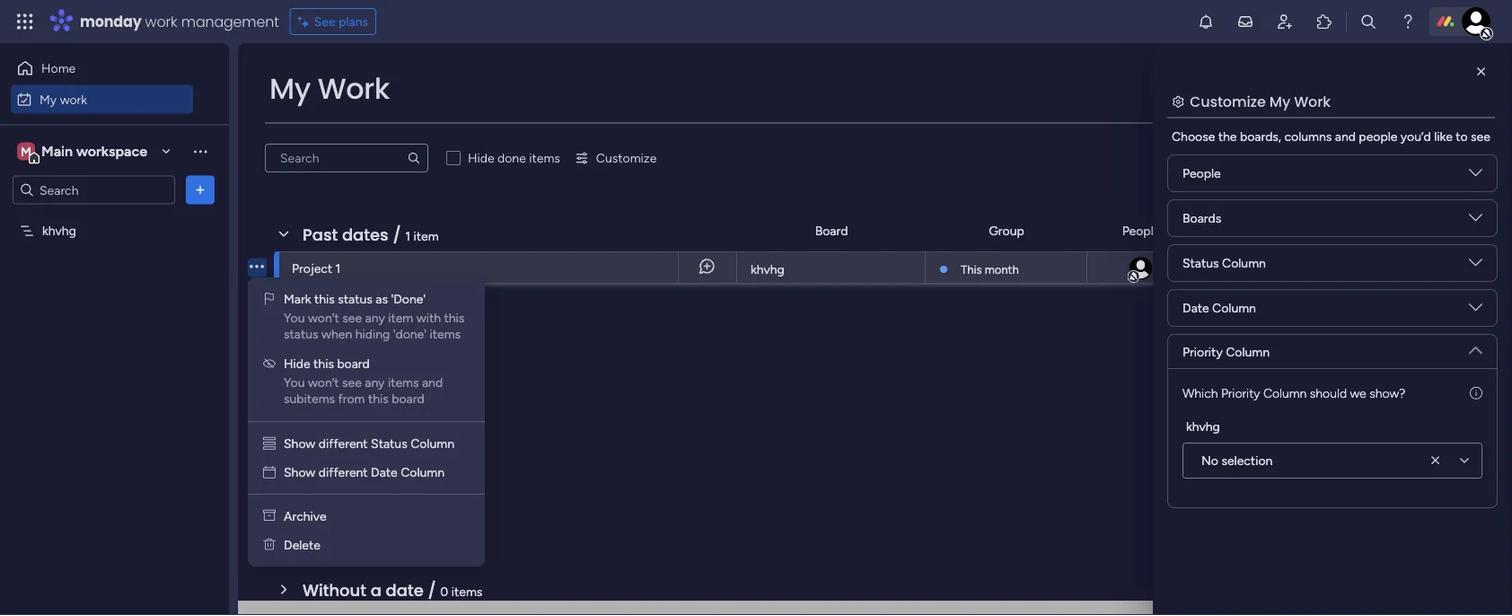 Task type: locate. For each thing, give the bounding box(es) containing it.
date down show different status column
[[371, 465, 398, 480]]

my work
[[40, 92, 87, 107]]

0 vertical spatial hide
[[468, 150, 494, 166]]

see for you won't see any items and subitems from this board
[[342, 375, 362, 390]]

dates
[[342, 223, 389, 246]]

work for my
[[60, 92, 87, 107]]

2 horizontal spatial my
[[1270, 91, 1291, 111]]

option
[[0, 215, 229, 218]]

m
[[21, 144, 31, 159]]

this left month
[[961, 262, 982, 277]]

workspace image
[[17, 141, 35, 161]]

1 vertical spatial customize
[[596, 150, 657, 166]]

1 horizontal spatial status
[[1183, 255, 1219, 271]]

a
[[371, 579, 382, 602]]

date down the v2 overdue deadline icon
[[1183, 300, 1209, 316]]

won't
[[308, 310, 339, 326]]

choose the boards, columns and people you'd like to see
[[1172, 129, 1491, 144]]

4 dapulse dropdown down arrow image from the top
[[1469, 337, 1483, 357]]

we
[[1350, 385, 1367, 401]]

week right next
[[343, 449, 385, 472]]

dapulse dropdown down arrow image
[[1469, 166, 1483, 186], [1469, 256, 1483, 276], [1469, 301, 1483, 321], [1469, 337, 1483, 357]]

/
[[393, 223, 401, 246], [358, 320, 366, 343], [386, 385, 394, 408], [389, 449, 397, 472], [347, 514, 355, 537], [428, 579, 436, 602]]

this inside "you won't see any item with this status when hiding 'done' items"
[[444, 310, 465, 326]]

archive
[[284, 509, 327, 524]]

1 vertical spatial and
[[422, 375, 443, 390]]

v2 status outline image
[[263, 436, 276, 451]]

work up the columns on the top right of the page
[[1294, 91, 1331, 111]]

khvhg
[[42, 223, 76, 238], [751, 262, 785, 277], [1186, 418, 1220, 434]]

my
[[269, 69, 311, 109], [1270, 91, 1291, 111], [40, 92, 57, 107]]

and down 'done'
[[422, 375, 443, 390]]

work
[[318, 69, 390, 109], [1294, 91, 1331, 111]]

any inside "you won't see any item with this status when hiding 'done' items"
[[365, 310, 385, 326]]

0 vertical spatial and
[[1335, 129, 1356, 144]]

khvhg list box
[[0, 212, 229, 489]]

2 you from the top
[[284, 375, 305, 390]]

this for month
[[961, 262, 982, 277]]

1 horizontal spatial customize
[[1190, 91, 1266, 111]]

and left the people at right
[[1335, 129, 1356, 144]]

/ right date
[[428, 579, 436, 602]]

any up hiding
[[365, 310, 385, 326]]

1 any from the top
[[365, 310, 385, 326]]

0 vertical spatial date
[[1245, 223, 1272, 238]]

boards
[[1183, 211, 1222, 226]]

1 horizontal spatial board
[[392, 391, 424, 406]]

1 vertical spatial 1
[[336, 260, 341, 276]]

1 vertical spatial you
[[284, 375, 305, 390]]

item inside "you won't see any item with this status when hiding 'done' items"
[[388, 310, 413, 326]]

column
[[1222, 255, 1266, 271], [1212, 300, 1256, 316], [1226, 344, 1270, 359], [1263, 385, 1307, 401], [411, 436, 454, 451], [401, 465, 445, 480]]

v2 calendar view small outline image
[[263, 465, 276, 480]]

1 vertical spatial date
[[1183, 300, 1209, 316]]

1 vertical spatial people
[[1122, 223, 1161, 238]]

main
[[41, 143, 73, 160]]

main content
[[238, 43, 1512, 615]]

see plans button
[[290, 8, 376, 35]]

you
[[284, 310, 305, 326], [284, 375, 305, 390]]

2 show from the top
[[284, 465, 316, 480]]

my down see plans button
[[269, 69, 311, 109]]

gary orlando image left the v2 overdue deadline icon
[[1128, 255, 1154, 282]]

you up subitems
[[284, 375, 305, 390]]

any up from
[[365, 375, 385, 390]]

work
[[145, 11, 177, 31], [60, 92, 87, 107]]

without
[[303, 579, 366, 602]]

1 vertical spatial see
[[342, 310, 362, 326]]

this up the won't
[[313, 356, 334, 371]]

2 horizontal spatial status
[[1366, 223, 1402, 238]]

0 vertical spatial item
[[414, 228, 439, 243]]

0 vertical spatial khvhg
[[42, 223, 76, 238]]

1 horizontal spatial work
[[145, 11, 177, 31]]

0
[[370, 325, 378, 340], [398, 390, 406, 405], [402, 454, 410, 470], [440, 584, 448, 599]]

see up from
[[342, 375, 362, 390]]

options image
[[191, 181, 209, 199]]

1 horizontal spatial status
[[338, 291, 373, 307]]

this
[[961, 262, 982, 277], [303, 385, 335, 408]]

items
[[529, 150, 560, 166], [381, 325, 412, 340], [430, 326, 461, 342], [388, 375, 419, 390], [409, 390, 441, 405], [413, 454, 444, 470], [452, 584, 483, 599]]

this for week
[[303, 385, 335, 408]]

1 vertical spatial show
[[284, 465, 316, 480]]

0 vertical spatial 1
[[405, 228, 411, 243]]

notifications image
[[1197, 13, 1215, 31]]

1 you from the top
[[284, 310, 305, 326]]

show right the v2 calendar view small outline image
[[284, 465, 316, 480]]

0 vertical spatial work
[[145, 11, 177, 31]]

1 right project
[[336, 260, 341, 276]]

1 vertical spatial any
[[365, 375, 385, 390]]

items inside today / 0 items
[[381, 325, 412, 340]]

/ down this week / 0 items
[[389, 449, 397, 472]]

0 horizontal spatial hide
[[284, 356, 310, 371]]

work down 'home'
[[60, 92, 87, 107]]

gary orlando image
[[1462, 7, 1491, 36], [1128, 255, 1154, 282]]

different for date
[[319, 465, 368, 480]]

1 dapulse dropdown down arrow image from the top
[[1469, 166, 1483, 186]]

0 vertical spatial people
[[1183, 166, 1221, 181]]

this left from
[[303, 385, 335, 408]]

work inside my work button
[[60, 92, 87, 107]]

0 right from
[[398, 390, 406, 405]]

different up show different date column
[[319, 436, 368, 451]]

people down choose
[[1183, 166, 1221, 181]]

status
[[1366, 223, 1402, 238], [1183, 255, 1219, 271], [371, 436, 407, 451]]

workspace options image
[[191, 142, 209, 160]]

khvhg for the khvhg link
[[751, 262, 785, 277]]

1 different from the top
[[319, 436, 368, 451]]

2 vertical spatial see
[[342, 375, 362, 390]]

week
[[339, 385, 382, 408], [343, 449, 385, 472]]

week right the won't
[[339, 385, 382, 408]]

you inside 'you won't see any items and subitems from this board'
[[284, 375, 305, 390]]

hidden eye outline image
[[263, 356, 276, 371]]

0 horizontal spatial date
[[371, 465, 398, 480]]

hide right 'hidden eye outline' image
[[284, 356, 310, 371]]

main workspace
[[41, 143, 147, 160]]

my for my work
[[40, 92, 57, 107]]

select product image
[[16, 13, 34, 31]]

status down won't
[[284, 326, 318, 342]]

my work button
[[11, 85, 193, 114]]

0 vertical spatial show
[[284, 436, 316, 451]]

1 horizontal spatial 1
[[405, 228, 411, 243]]

my up boards,
[[1270, 91, 1291, 111]]

2 any from the top
[[365, 375, 385, 390]]

next
[[303, 449, 338, 472]]

1 vertical spatial week
[[343, 449, 385, 472]]

date up 15,
[[1245, 223, 1272, 238]]

0 horizontal spatial this
[[303, 385, 335, 408]]

as
[[376, 291, 388, 307]]

0 vertical spatial customize
[[1190, 91, 1266, 111]]

people left boards
[[1122, 223, 1161, 238]]

column right the v2 overdue deadline icon
[[1222, 255, 1266, 271]]

different down show different status column
[[319, 465, 368, 480]]

board right from
[[392, 391, 424, 406]]

1 vertical spatial khvhg
[[751, 262, 785, 277]]

1 horizontal spatial my
[[269, 69, 311, 109]]

won't
[[308, 375, 339, 390]]

0 horizontal spatial my
[[40, 92, 57, 107]]

work right monday
[[145, 11, 177, 31]]

invite members image
[[1276, 13, 1294, 31]]

0 horizontal spatial khvhg
[[42, 223, 76, 238]]

people
[[1183, 166, 1221, 181], [1122, 223, 1161, 238]]

1 vertical spatial hide
[[284, 356, 310, 371]]

past dates / 1 item
[[303, 223, 439, 246]]

different
[[319, 436, 368, 451], [319, 465, 368, 480]]

priority right which
[[1221, 385, 1260, 401]]

item right dates
[[414, 228, 439, 243]]

show right v2 status outline image
[[284, 436, 316, 451]]

2 vertical spatial khvhg
[[1186, 418, 1220, 434]]

any inside 'you won't see any items and subitems from this board'
[[365, 375, 385, 390]]

0 down as
[[370, 325, 378, 340]]

'done'
[[391, 291, 426, 307]]

customize inside customize button
[[596, 150, 657, 166]]

1 right dates
[[405, 228, 411, 243]]

item up 'done'
[[388, 310, 413, 326]]

0 horizontal spatial people
[[1122, 223, 1161, 238]]

project
[[292, 260, 332, 276]]

which
[[1183, 385, 1218, 401]]

columns
[[1285, 129, 1332, 144]]

3 dapulse dropdown down arrow image from the top
[[1469, 301, 1483, 321]]

status left as
[[338, 291, 373, 307]]

any
[[365, 310, 385, 326], [365, 375, 385, 390]]

0 vertical spatial week
[[339, 385, 382, 408]]

1 horizontal spatial hide
[[468, 150, 494, 166]]

0 horizontal spatial work
[[318, 69, 390, 109]]

1 vertical spatial different
[[319, 465, 368, 480]]

management
[[181, 11, 279, 31]]

2 horizontal spatial date
[[1245, 223, 1272, 238]]

hide
[[468, 150, 494, 166], [284, 356, 310, 371]]

item inside past dates / 1 item
[[414, 228, 439, 243]]

you for you won't see any items and subitems from this board
[[284, 375, 305, 390]]

date
[[1245, 223, 1272, 238], [1183, 300, 1209, 316], [371, 465, 398, 480]]

2 dapulse dropdown down arrow image from the top
[[1469, 256, 1483, 276]]

0 horizontal spatial customize
[[596, 150, 657, 166]]

any for status
[[365, 310, 385, 326]]

status
[[338, 291, 373, 307], [284, 326, 318, 342]]

09:00
[[1267, 260, 1299, 275]]

1 horizontal spatial and
[[1335, 129, 1356, 144]]

item
[[414, 228, 439, 243], [388, 310, 413, 326]]

None search field
[[265, 144, 428, 172]]

1 horizontal spatial date
[[1183, 300, 1209, 316]]

0 horizontal spatial work
[[60, 92, 87, 107]]

khvhg link
[[748, 252, 914, 285]]

1 show from the top
[[284, 436, 316, 451]]

1 horizontal spatial people
[[1183, 166, 1221, 181]]

week for this
[[339, 385, 382, 408]]

hide this board
[[284, 356, 370, 371]]

0 down show different status column
[[402, 454, 410, 470]]

khvhg inside group
[[1186, 418, 1220, 434]]

1 vertical spatial status
[[1183, 255, 1219, 271]]

date for date
[[1245, 223, 1272, 238]]

1 horizontal spatial this
[[961, 262, 982, 277]]

1 horizontal spatial khvhg
[[751, 262, 785, 277]]

items inside without a date / 0 items
[[452, 584, 483, 599]]

0 horizontal spatial status
[[284, 326, 318, 342]]

see
[[1471, 129, 1491, 144], [342, 310, 362, 326], [342, 375, 362, 390]]

my down 'home'
[[40, 92, 57, 107]]

hiding
[[355, 326, 390, 342]]

main content containing past dates /
[[238, 43, 1512, 615]]

customize
[[1190, 91, 1266, 111], [596, 150, 657, 166]]

1 vertical spatial this
[[303, 385, 335, 408]]

0 vertical spatial any
[[365, 310, 385, 326]]

2 horizontal spatial khvhg
[[1186, 418, 1220, 434]]

0 horizontal spatial gary orlando image
[[1128, 255, 1154, 282]]

Filter dashboard by text search field
[[265, 144, 428, 172]]

project 1
[[292, 260, 341, 276]]

0 vertical spatial this
[[961, 262, 982, 277]]

Search in workspace field
[[38, 180, 150, 200]]

0 vertical spatial status
[[1366, 223, 1402, 238]]

0 vertical spatial gary orlando image
[[1462, 7, 1491, 36]]

this right with
[[444, 310, 465, 326]]

item for see
[[388, 310, 413, 326]]

column up show different date column
[[411, 436, 454, 451]]

see down the mark this status as 'done'
[[342, 310, 362, 326]]

status for status column
[[1183, 255, 1219, 271]]

2 vertical spatial status
[[371, 436, 407, 451]]

this up won't
[[314, 291, 335, 307]]

khvhg heading
[[1186, 417, 1220, 436]]

hide left done
[[468, 150, 494, 166]]

2 different from the top
[[319, 465, 368, 480]]

this right from
[[368, 391, 389, 406]]

column down the nov at the right top of the page
[[1212, 300, 1256, 316]]

gary orlando image right 'help' icon
[[1462, 7, 1491, 36]]

1 vertical spatial status
[[284, 326, 318, 342]]

see inside 'you won't see any items and subitems from this board'
[[342, 375, 362, 390]]

1 vertical spatial work
[[60, 92, 87, 107]]

priority column
[[1183, 344, 1270, 359]]

1 vertical spatial board
[[392, 391, 424, 406]]

you down mark
[[284, 310, 305, 326]]

date column
[[1183, 300, 1256, 316]]

and
[[1335, 129, 1356, 144], [422, 375, 443, 390]]

priority up which
[[1183, 344, 1223, 359]]

my inside button
[[40, 92, 57, 107]]

1 vertical spatial item
[[388, 310, 413, 326]]

see inside "you won't see any item with this status when hiding 'done' items"
[[342, 310, 362, 326]]

you inside "you won't see any item with this status when hiding 'done' items"
[[284, 310, 305, 326]]

dapulse dropdown down arrow image for date column
[[1469, 301, 1483, 321]]

board up 'you won't see any items and subitems from this board' at the bottom
[[337, 356, 370, 371]]

month
[[985, 262, 1019, 277]]

0 vertical spatial board
[[337, 356, 370, 371]]

see right to
[[1471, 129, 1491, 144]]

work for monday
[[145, 11, 177, 31]]

/ right later
[[347, 514, 355, 537]]

1
[[405, 228, 411, 243], [336, 260, 341, 276]]

which priority column should we show?
[[1183, 385, 1406, 401]]

work down plans
[[318, 69, 390, 109]]

home
[[41, 61, 76, 76]]

0 vertical spatial different
[[319, 436, 368, 451]]

0 right date
[[440, 584, 448, 599]]

column down the date column
[[1226, 344, 1270, 359]]

hide for hide this board
[[284, 356, 310, 371]]

0 vertical spatial you
[[284, 310, 305, 326]]

show for show different date column
[[284, 465, 316, 480]]

board
[[815, 223, 848, 238]]

show
[[284, 436, 316, 451], [284, 465, 316, 480]]

hide for hide done items
[[468, 150, 494, 166]]

dapulse dropdown down arrow image for people
[[1469, 166, 1483, 186]]

0 horizontal spatial and
[[422, 375, 443, 390]]



Task type: vqa. For each thing, say whether or not it's contained in the screenshot.
Show corresponding to Show different Status Column
yes



Task type: describe. For each thing, give the bounding box(es) containing it.
see plans
[[314, 14, 368, 29]]

no selection
[[1202, 453, 1273, 468]]

dapulse dropdown down arrow image
[[1469, 211, 1483, 231]]

board inside 'you won't see any items and subitems from this board'
[[392, 391, 424, 406]]

1 horizontal spatial work
[[1294, 91, 1331, 111]]

0 inside without a date / 0 items
[[440, 584, 448, 599]]

inbox image
[[1237, 13, 1255, 31]]

0 inside this week / 0 items
[[398, 390, 406, 405]]

like
[[1434, 129, 1453, 144]]

later /
[[303, 514, 360, 537]]

monday work management
[[80, 11, 279, 31]]

help image
[[1399, 13, 1417, 31]]

2 vertical spatial date
[[371, 465, 398, 480]]

status column
[[1183, 255, 1266, 271]]

0 vertical spatial status
[[338, 291, 373, 307]]

selection
[[1222, 453, 1273, 468]]

dapulse dropdown down arrow image for priority column
[[1469, 337, 1483, 357]]

without a date / 0 items
[[303, 579, 483, 602]]

0 horizontal spatial board
[[337, 356, 370, 371]]

dapulse archived image
[[263, 509, 276, 524]]

items inside 'you won't see any items and subitems from this board'
[[388, 375, 419, 390]]

khvhg group
[[1183, 417, 1483, 479]]

/ right when
[[358, 320, 366, 343]]

this inside 'you won't see any items and subitems from this board'
[[368, 391, 389, 406]]

items inside "you won't see any item with this status when hiding 'done' items"
[[430, 326, 461, 342]]

v2 delete line image
[[263, 537, 276, 553]]

nov
[[1225, 260, 1247, 275]]

customize button
[[567, 144, 664, 172]]

done
[[498, 150, 526, 166]]

with
[[416, 310, 441, 326]]

you won't see any items and subitems from this board
[[284, 375, 446, 406]]

you for you won't see any item with this status when hiding 'done' items
[[284, 310, 305, 326]]

items inside this week / 0 items
[[409, 390, 441, 405]]

item for /
[[414, 228, 439, 243]]

search everything image
[[1360, 13, 1378, 31]]

1 vertical spatial priority
[[1221, 385, 1260, 401]]

plans
[[339, 14, 368, 29]]

1 horizontal spatial gary orlando image
[[1462, 7, 1491, 36]]

0 vertical spatial see
[[1471, 129, 1491, 144]]

items inside next week / 0 items
[[413, 454, 444, 470]]

mark
[[284, 291, 311, 307]]

/ right from
[[386, 385, 394, 408]]

people
[[1359, 129, 1398, 144]]

mark this status as 'done'
[[284, 291, 426, 307]]

customize for customize my work
[[1190, 91, 1266, 111]]

should
[[1310, 385, 1347, 401]]

v2 info image
[[1470, 383, 1483, 402]]

0 vertical spatial priority
[[1183, 344, 1223, 359]]

today
[[303, 320, 353, 343]]

past
[[303, 223, 338, 246]]

search image
[[407, 151, 421, 165]]

show for show different status column
[[284, 436, 316, 451]]

home button
[[11, 54, 193, 83]]

column down show different status column
[[401, 465, 445, 480]]

v2 overdue deadline image
[[1202, 259, 1216, 276]]

the
[[1218, 129, 1237, 144]]

subitems
[[284, 391, 335, 406]]

workspace selection element
[[17, 141, 150, 164]]

from
[[338, 391, 365, 406]]

customize my work
[[1190, 91, 1331, 111]]

0 inside today / 0 items
[[370, 325, 378, 340]]

boards,
[[1240, 129, 1282, 144]]

hide done items
[[468, 150, 560, 166]]

0 horizontal spatial 1
[[336, 260, 341, 276]]

'done'
[[393, 326, 427, 342]]

status inside "you won't see any item with this status when hiding 'done' items"
[[284, 326, 318, 342]]

show different date column
[[284, 465, 445, 480]]

date for date column
[[1183, 300, 1209, 316]]

see for you won't see any item with this status when hiding 'done' items
[[342, 310, 362, 326]]

my work
[[269, 69, 390, 109]]

no
[[1202, 453, 1219, 468]]

am
[[1301, 260, 1319, 275]]

khvhg inside 'list box'
[[42, 223, 76, 238]]

15,
[[1250, 260, 1264, 275]]

group
[[989, 223, 1024, 238]]

/ right dates
[[393, 223, 401, 246]]

see
[[314, 14, 336, 29]]

choose
[[1172, 129, 1215, 144]]

today / 0 items
[[303, 320, 412, 343]]

emoji picker flags image
[[265, 291, 274, 307]]

you won't see any item with this status when hiding 'done' items
[[284, 310, 468, 342]]

this month
[[961, 262, 1019, 277]]

when
[[321, 326, 352, 342]]

column left should
[[1263, 385, 1307, 401]]

workspace
[[76, 143, 147, 160]]

date
[[386, 579, 424, 602]]

and inside 'you won't see any items and subitems from this board'
[[422, 375, 443, 390]]

0 horizontal spatial status
[[371, 436, 407, 451]]

dapulse dropdown down arrow image for status column
[[1469, 256, 1483, 276]]

delete
[[284, 537, 321, 553]]

different for status
[[319, 436, 368, 451]]

0 inside next week / 0 items
[[402, 454, 410, 470]]

prior
[[1490, 223, 1512, 238]]

status for status
[[1366, 223, 1402, 238]]

show?
[[1370, 385, 1406, 401]]

monday
[[80, 11, 142, 31]]

customize for customize
[[596, 150, 657, 166]]

to
[[1456, 129, 1468, 144]]

apps image
[[1316, 13, 1334, 31]]

my for my work
[[269, 69, 311, 109]]

this week / 0 items
[[303, 385, 441, 408]]

later
[[303, 514, 343, 537]]

1 inside past dates / 1 item
[[405, 228, 411, 243]]

khvhg for khvhg group
[[1186, 418, 1220, 434]]

week for next
[[343, 449, 385, 472]]

nov 15, 09:00 am
[[1225, 260, 1319, 275]]

next week / 0 items
[[303, 449, 444, 472]]

any for board
[[365, 375, 385, 390]]

you'd
[[1401, 129, 1431, 144]]

1 vertical spatial gary orlando image
[[1128, 255, 1154, 282]]

show different status column
[[284, 436, 454, 451]]



